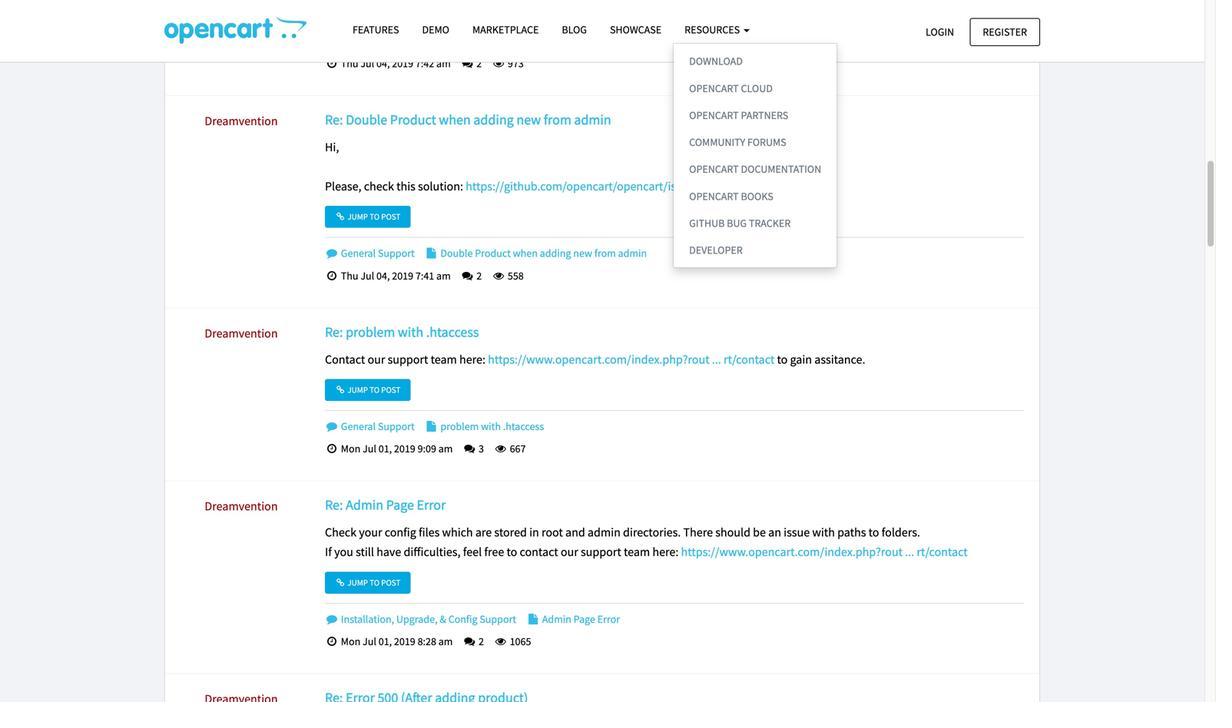 Task type: vqa. For each thing, say whether or not it's contained in the screenshot.
Introduction What is BBCode? Text Formatting How to create bold, italic and underlined text How to change the text colour or size Can I combine formatting tags? Quoting and outputting fixed-width text Quoting text in replies Outputting code or fixed width data
no



Task type: describe. For each thing, give the bounding box(es) containing it.
register link
[[970, 18, 1041, 46]]

general support link for problem
[[325, 420, 415, 434]]

re: double product when adding new from admin
[[325, 111, 612, 128]]

comment image
[[325, 248, 339, 259]]

github bug tracker
[[690, 216, 791, 230]]

re: admin page error link
[[325, 497, 446, 514]]

gain
[[791, 352, 813, 367]]

1 vertical spatial .htaccess
[[503, 420, 544, 434]]

difficulties,
[[404, 545, 461, 560]]

file image for when
[[425, 248, 439, 259]]

dreamvention link for re: admin page error
[[205, 499, 278, 514]]

there
[[684, 525, 713, 541]]

installation,
[[341, 613, 394, 626]]

0 vertical spatial replies image
[[461, 58, 475, 69]]

issue
[[784, 525, 810, 541]]

opencart for opencart cloud
[[690, 81, 739, 95]]

still
[[356, 545, 374, 560]]

jump for admin
[[348, 578, 368, 588]]

jump to post link for problem
[[325, 379, 411, 401]]

to up mon jul 01, 2019 9:09 am
[[370, 385, 380, 395]]

0 vertical spatial new
[[517, 111, 541, 128]]

demo link
[[411, 16, 461, 43]]

opencart for opencart books
[[690, 189, 739, 203]]

667
[[508, 442, 526, 456]]

re: problem with .htaccess
[[325, 323, 479, 341]]

jul for admin
[[363, 635, 377, 649]]

1 vertical spatial admin
[[619, 247, 647, 260]]

team inside check your config files which are stored in root and admin directories. there should be an issue with paths to folders. if you still have difficulties, feel free to contact our support team here: https://www.opencart.com/index.php?rout ... rt/contact
[[624, 545, 651, 560]]

features link
[[341, 16, 411, 43]]

installation, upgrade, & config support
[[339, 613, 517, 626]]

0 vertical spatial support
[[388, 352, 428, 367]]

1 vertical spatial when
[[513, 247, 538, 260]]

books
[[741, 189, 774, 203]]

solution:
[[418, 179, 464, 194]]

0 vertical spatial admin
[[575, 111, 612, 128]]

replies image for error
[[463, 637, 477, 647]]

check
[[364, 179, 394, 194]]

chain image
[[335, 579, 346, 587]]

in
[[530, 525, 540, 541]]

to down still
[[370, 578, 380, 588]]

files
[[419, 525, 440, 541]]

marketplace
[[473, 23, 539, 37]]

stored
[[495, 525, 527, 541]]

community forums
[[690, 135, 787, 149]]

jump to post link for double
[[325, 206, 411, 228]]

chain image for problem
[[335, 386, 346, 394]]

https://www.opencart.com/index.php?rout inside check your config files which are stored in root and admin directories. there should be an issue with paths to folders. if you still have difficulties, feel free to contact our support team here: https://www.opencart.com/index.php?rout ... rt/contact
[[682, 545, 903, 560]]

0 vertical spatial ...
[[712, 352, 722, 367]]

0 vertical spatial https://www.opencart.com/index.php?rout ... rt/contact link
[[488, 352, 775, 367]]

opencart cloud link
[[674, 75, 837, 102]]

0 vertical spatial https://www.opencart.com/index.php?rout
[[488, 352, 710, 367]]

general for double
[[341, 247, 376, 260]]

1 horizontal spatial error
[[598, 613, 620, 626]]

re: for re: double product when adding new from admin
[[325, 111, 343, 128]]

2019 for page
[[394, 635, 416, 649]]

dreamvention for re: admin page error
[[205, 499, 278, 514]]

re: for re: problem with .htaccess
[[325, 323, 343, 341]]

04, for 7:41
[[377, 269, 390, 283]]

check your config files which are stored in root and admin directories. there should be an issue with paths to folders. if you still have difficulties, feel free to contact our support team here: https://www.opencart.com/index.php?rout ... rt/contact
[[325, 525, 968, 560]]

directories.
[[624, 525, 681, 541]]

login link
[[913, 18, 968, 46]]

tracker
[[749, 216, 791, 230]]

0 vertical spatial views image
[[492, 58, 506, 69]]

opencart books link
[[674, 183, 837, 210]]

blog
[[562, 23, 587, 37]]

dreamvention link for re: problem with .htaccess
[[205, 326, 278, 341]]

jump to post link for admin
[[325, 572, 411, 594]]

documentation
[[741, 162, 822, 176]]

re: for re: admin page error
[[325, 497, 343, 514]]

config
[[449, 613, 478, 626]]

2019 for with
[[394, 442, 416, 456]]

general support for problem
[[339, 420, 415, 434]]

8:28
[[418, 635, 437, 649]]

views image
[[494, 444, 508, 455]]

you
[[334, 545, 354, 560]]

0 vertical spatial 2
[[475, 56, 482, 70]]

rt/contact inside check your config files which are stored in root and admin directories. there should be an issue with paths to folders. if you still have difficulties, feel free to contact our support team here: https://www.opencart.com/index.php?rout ... rt/contact
[[917, 545, 968, 560]]

support for with
[[378, 420, 415, 434]]

04, for 7:42
[[377, 56, 390, 70]]

3
[[477, 442, 484, 456]]

file image
[[527, 614, 540, 625]]

jump to post for problem
[[346, 385, 401, 395]]

double product when adding new from admin link
[[425, 247, 647, 260]]

0 vertical spatial our
[[368, 352, 385, 367]]

opencart partners link
[[674, 102, 837, 129]]

contact our support team here: https://www.opencart.com/index.php?rout ... rt/contact to gain assitance.
[[325, 352, 866, 367]]

re: problem with .htaccess link
[[325, 323, 479, 341]]

views image for error
[[494, 637, 508, 647]]

re: admin page error
[[325, 497, 446, 514]]

clock o image for re: problem with .htaccess
[[325, 444, 339, 455]]

should
[[716, 525, 751, 541]]

0 horizontal spatial team
[[431, 352, 457, 367]]

1 vertical spatial adding
[[540, 247, 572, 260]]

github bug tracker link
[[674, 210, 837, 237]]

am for error
[[439, 635, 453, 649]]

opencart documentation link
[[674, 156, 837, 183]]

https://github.com/opencart/opencart/issues/7495
[[466, 179, 728, 194]]

support inside check your config files which are stored in root and admin directories. there should be an issue with paths to folders. if you still have difficulties, feel free to contact our support team here: https://www.opencart.com/index.php?rout ... rt/contact
[[581, 545, 622, 560]]

root
[[542, 525, 563, 541]]

blog link
[[551, 16, 599, 43]]

admin page error link
[[527, 613, 620, 626]]

dreamvention link for re: double product when adding new from admin
[[205, 113, 278, 129]]

showcase link
[[599, 16, 674, 43]]

general support for double
[[339, 247, 415, 260]]

to left gain on the bottom right of page
[[778, 352, 788, 367]]

please,
[[325, 179, 362, 194]]

0 vertical spatial rt/contact
[[724, 352, 775, 367]]

an
[[769, 525, 782, 541]]

1 vertical spatial admin
[[543, 613, 572, 626]]

demo
[[422, 23, 450, 37]]

1 vertical spatial new
[[574, 247, 593, 260]]

jul for problem
[[363, 442, 377, 456]]

to right free
[[507, 545, 518, 560]]

0 vertical spatial double
[[346, 111, 388, 128]]

upgrade,
[[397, 613, 438, 626]]

download link
[[674, 48, 837, 75]]

9:09
[[418, 442, 437, 456]]

opencart for opencart documentation
[[690, 162, 739, 176]]

mon jul 01, 2019 9:09 am
[[339, 442, 453, 456]]

partners
[[741, 108, 789, 122]]

community
[[690, 135, 746, 149]]

features
[[353, 23, 399, 37]]

contact
[[520, 545, 559, 560]]

post for product
[[382, 212, 401, 222]]

2019 for product
[[392, 269, 414, 283]]

login
[[926, 25, 955, 39]]

1 vertical spatial double
[[441, 247, 473, 260]]

mon for problem
[[341, 442, 361, 456]]

assitance.
[[815, 352, 866, 367]]

developer link
[[674, 237, 837, 264]]

admin inside check your config files which are stored in root and admin directories. there should be an issue with paths to folders. if you still have difficulties, feel free to contact our support team here: https://www.opencart.com/index.php?rout ... rt/contact
[[588, 525, 621, 541]]

1 vertical spatial problem
[[441, 420, 479, 434]]



Task type: locate. For each thing, give the bounding box(es) containing it.
1 vertical spatial ...
[[906, 545, 915, 560]]

admin up https://github.com/opencart/opencart/issues/7495 link
[[575, 111, 612, 128]]

contact
[[325, 352, 365, 367]]

&
[[440, 613, 447, 626]]

1 vertical spatial error
[[598, 613, 620, 626]]

support down and
[[581, 545, 622, 560]]

1 thu from the top
[[341, 56, 359, 70]]

1 clock o image from the top
[[325, 271, 339, 281]]

general support up "thu jul 04, 2019 7:41 am"
[[339, 247, 415, 260]]

1 vertical spatial https://www.opencart.com/index.php?rout
[[682, 545, 903, 560]]

folders.
[[882, 525, 921, 541]]

1 horizontal spatial new
[[574, 247, 593, 260]]

post for page
[[382, 578, 401, 588]]

mon down installation,
[[341, 635, 361, 649]]

1 horizontal spatial from
[[595, 247, 616, 260]]

thu down features link
[[341, 56, 359, 70]]

2 04, from the top
[[377, 269, 390, 283]]

feel
[[463, 545, 482, 560]]

1 clock o image from the top
[[325, 58, 339, 69]]

am right 9:09
[[439, 442, 453, 456]]

1 vertical spatial support
[[378, 420, 415, 434]]

general support link
[[325, 247, 415, 260], [325, 420, 415, 434]]

comment image inside installation, upgrade, & config support link
[[325, 614, 339, 625]]

2 thu from the top
[[341, 269, 359, 283]]

2 left 558
[[475, 269, 482, 283]]

1 vertical spatial product
[[475, 247, 511, 260]]

support
[[388, 352, 428, 367], [581, 545, 622, 560]]

2 dreamvention link from the top
[[205, 326, 278, 341]]

1 vertical spatial re:
[[325, 323, 343, 341]]

https://github.com/opencart/opencart/issues/7495 link
[[466, 179, 728, 194]]

2019 left 7:41
[[392, 269, 414, 283]]

config
[[385, 525, 417, 541]]

2 clock o image from the top
[[325, 637, 339, 647]]

3 jump to post from the top
[[346, 578, 401, 588]]

2 dreamvention from the top
[[205, 326, 278, 341]]

am for .htaccess
[[439, 442, 453, 456]]

support up '1065'
[[480, 613, 517, 626]]

2 vertical spatial support
[[480, 613, 517, 626]]

jump to post link
[[325, 206, 411, 228], [325, 379, 411, 401], [325, 572, 411, 594]]

0 vertical spatial 01,
[[379, 442, 392, 456]]

problem with .htaccess
[[439, 420, 544, 434]]

jump to post for double
[[346, 212, 401, 222]]

opencart books
[[690, 189, 774, 203]]

1 general from the top
[[341, 247, 376, 260]]

0 vertical spatial jump to post
[[346, 212, 401, 222]]

here: up problem with .htaccess link
[[460, 352, 486, 367]]

thu for thu jul 04, 2019 7:41 am
[[341, 269, 359, 283]]

page
[[386, 497, 414, 514], [574, 613, 596, 626]]

1 horizontal spatial when
[[513, 247, 538, 260]]

1 vertical spatial general support link
[[325, 420, 415, 434]]

0 horizontal spatial .htaccess
[[426, 323, 479, 341]]

jump to post down 'check'
[[346, 212, 401, 222]]

jump right chain image
[[348, 578, 368, 588]]

hi,
[[325, 139, 339, 155]]

1 horizontal spatial here:
[[653, 545, 679, 560]]

2 jump to post from the top
[[346, 385, 401, 395]]

replies image right 7:41
[[461, 271, 475, 281]]

double product when adding new from admin
[[439, 247, 647, 260]]

1 horizontal spatial product
[[475, 247, 511, 260]]

clock o image
[[325, 271, 339, 281], [325, 444, 339, 455]]

jul for double
[[361, 269, 375, 283]]

1 dreamvention link from the top
[[205, 113, 278, 129]]

2019 left 8:28
[[394, 635, 416, 649]]

to right paths
[[869, 525, 880, 541]]

if
[[325, 545, 332, 560]]

558
[[506, 269, 524, 283]]

file image
[[425, 248, 439, 259], [425, 421, 439, 432]]

am right 7:42 at the left top of page
[[437, 56, 451, 70]]

1 general support from the top
[[339, 247, 415, 260]]

0 vertical spatial when
[[439, 111, 471, 128]]

0 vertical spatial adding
[[474, 111, 514, 128]]

0 horizontal spatial double
[[346, 111, 388, 128]]

opencart down community
[[690, 162, 739, 176]]

adding down 973
[[474, 111, 514, 128]]

2 horizontal spatial with
[[813, 525, 836, 541]]

0 horizontal spatial here:
[[460, 352, 486, 367]]

bug
[[727, 216, 747, 230]]

admin
[[346, 497, 384, 514], [543, 613, 572, 626]]

3 re: from the top
[[325, 497, 343, 514]]

with down 7:41
[[398, 323, 424, 341]]

rt/contact left gain on the bottom right of page
[[724, 352, 775, 367]]

am for when
[[437, 269, 451, 283]]

0 vertical spatial page
[[386, 497, 414, 514]]

dreamvention link
[[205, 113, 278, 129], [205, 326, 278, 341], [205, 499, 278, 514]]

01, for admin
[[379, 635, 392, 649]]

re: up hi,
[[325, 111, 343, 128]]

views image
[[492, 58, 506, 69], [492, 271, 506, 281], [494, 637, 508, 647]]

page right file icon
[[574, 613, 596, 626]]

double up "thu jul 04, 2019 7:41 am"
[[441, 247, 473, 260]]

general
[[341, 247, 376, 260], [341, 420, 376, 434]]

0 vertical spatial with
[[398, 323, 424, 341]]

support up "thu jul 04, 2019 7:41 am"
[[378, 247, 415, 260]]

0 horizontal spatial product
[[390, 111, 436, 128]]

0 horizontal spatial support
[[388, 352, 428, 367]]

0 vertical spatial dreamvention link
[[205, 113, 278, 129]]

new down https://github.com/opencart/opencart/issues/7495
[[574, 247, 593, 260]]

1 horizontal spatial rt/contact
[[917, 545, 968, 560]]

here: inside check your config files which are stored in root and admin directories. there should be an issue with paths to folders. if you still have difficulties, feel free to contact our support team here: https://www.opencart.com/index.php?rout ... rt/contact
[[653, 545, 679, 560]]

jul left 9:09
[[363, 442, 377, 456]]

with
[[398, 323, 424, 341], [481, 420, 501, 434], [813, 525, 836, 541]]

2 jump from the top
[[348, 385, 368, 395]]

new down 973
[[517, 111, 541, 128]]

2 left 973
[[475, 56, 482, 70]]

opencart up community
[[690, 108, 739, 122]]

1 chain image from the top
[[335, 213, 346, 221]]

developer
[[690, 243, 743, 257]]

1 vertical spatial https://www.opencart.com/index.php?rout ... rt/contact link
[[682, 545, 968, 560]]

community forums link
[[674, 129, 837, 156]]

1 re: from the top
[[325, 111, 343, 128]]

0 vertical spatial product
[[390, 111, 436, 128]]

1 horizontal spatial support
[[581, 545, 622, 560]]

jul
[[361, 56, 375, 70], [361, 269, 375, 283], [363, 442, 377, 456], [363, 635, 377, 649]]

re: up contact
[[325, 323, 343, 341]]

opencart up github
[[690, 189, 739, 203]]

showcase
[[610, 23, 662, 37]]

installation, upgrade, & config support link
[[325, 613, 517, 626]]

page up config
[[386, 497, 414, 514]]

thu jul 04, 2019 7:42 am
[[339, 56, 451, 70]]

please, check this solution: https://github.com/opencart/opencart/issues/7495
[[325, 179, 728, 194]]

paths
[[838, 525, 867, 541]]

2 clock o image from the top
[[325, 444, 339, 455]]

01,
[[379, 442, 392, 456], [379, 635, 392, 649]]

post down "re: problem with .htaccess" link
[[382, 385, 401, 395]]

3 post from the top
[[382, 578, 401, 588]]

problem with .htaccess link
[[425, 420, 544, 434]]

when
[[439, 111, 471, 128], [513, 247, 538, 260]]

2 for error
[[477, 635, 484, 649]]

re: double product when adding new from admin link
[[325, 111, 612, 128]]

adding down please, check this solution: https://github.com/opencart/opencart/issues/7495
[[540, 247, 572, 260]]

replies image
[[463, 444, 477, 455]]

problem up replies image
[[441, 420, 479, 434]]

jump to post for admin
[[346, 578, 401, 588]]

comment image left installation,
[[325, 614, 339, 625]]

error up files
[[417, 497, 446, 514]]

1 jump from the top
[[348, 212, 368, 222]]

clock o image
[[325, 58, 339, 69], [325, 637, 339, 647]]

post down 'check'
[[382, 212, 401, 222]]

2 for when
[[475, 269, 482, 283]]

0 vertical spatial clock o image
[[325, 58, 339, 69]]

with inside check your config files which are stored in root and admin directories. there should be an issue with paths to folders. if you still have difficulties, feel free to contact our support team here: https://www.opencart.com/index.php?rout ... rt/contact
[[813, 525, 836, 541]]

.htaccess
[[426, 323, 479, 341], [503, 420, 544, 434]]

1 horizontal spatial page
[[574, 613, 596, 626]]

1 vertical spatial with
[[481, 420, 501, 434]]

2 vertical spatial dreamvention
[[205, 499, 278, 514]]

to down 'check'
[[370, 212, 380, 222]]

1 vertical spatial jump
[[348, 385, 368, 395]]

0 vertical spatial .htaccess
[[426, 323, 479, 341]]

jump
[[348, 212, 368, 222], [348, 385, 368, 395], [348, 578, 368, 588]]

0 vertical spatial jump
[[348, 212, 368, 222]]

am right 7:41
[[437, 269, 451, 283]]

2 post from the top
[[382, 385, 401, 395]]

resources link
[[674, 16, 762, 43]]

2 down config
[[477, 635, 484, 649]]

1 04, from the top
[[377, 56, 390, 70]]

opencart cloud
[[690, 81, 773, 95]]

2019
[[392, 56, 414, 70], [392, 269, 414, 283], [394, 442, 416, 456], [394, 635, 416, 649]]

1 vertical spatial dreamvention
[[205, 326, 278, 341]]

here: down directories.
[[653, 545, 679, 560]]

2 jump to post link from the top
[[325, 379, 411, 401]]

are
[[476, 525, 492, 541]]

replies image right 7:42 at the left top of page
[[461, 58, 475, 69]]

2 vertical spatial jump to post link
[[325, 572, 411, 594]]

3 dreamvention from the top
[[205, 499, 278, 514]]

thu jul 04, 2019 7:41 am
[[339, 269, 451, 283]]

views image down double product when adding new from admin link
[[492, 271, 506, 281]]

2 opencart from the top
[[690, 108, 739, 122]]

2
[[475, 56, 482, 70], [475, 269, 482, 283], [477, 635, 484, 649]]

0 horizontal spatial problem
[[346, 323, 395, 341]]

mon
[[341, 442, 361, 456], [341, 635, 361, 649]]

1 dreamvention from the top
[[205, 113, 278, 129]]

and
[[566, 525, 586, 541]]

file image up 7:41
[[425, 248, 439, 259]]

chain image
[[335, 213, 346, 221], [335, 386, 346, 394]]

2 general support from the top
[[339, 420, 415, 434]]

general support link up mon jul 01, 2019 9:09 am
[[325, 420, 415, 434]]

jump for problem
[[348, 385, 368, 395]]

1 horizontal spatial with
[[481, 420, 501, 434]]

3 jump from the top
[[348, 578, 368, 588]]

0 vertical spatial file image
[[425, 248, 439, 259]]

chain image down please,
[[335, 213, 346, 221]]

post down have
[[382, 578, 401, 588]]

0 vertical spatial general support link
[[325, 247, 415, 260]]

1 vertical spatial comment image
[[325, 614, 339, 625]]

7:42
[[416, 56, 435, 70]]

jul down installation,
[[363, 635, 377, 649]]

chain image down contact
[[335, 386, 346, 394]]

1 vertical spatial here:
[[653, 545, 679, 560]]

1 vertical spatial jump to post
[[346, 385, 401, 395]]

when up 558
[[513, 247, 538, 260]]

dreamvention for re: problem with .htaccess
[[205, 326, 278, 341]]

admin down https://github.com/opencart/opencart/issues/7495 link
[[619, 247, 647, 260]]

adding
[[474, 111, 514, 128], [540, 247, 572, 260]]

thu
[[341, 56, 359, 70], [341, 269, 359, 283]]

1 opencart from the top
[[690, 81, 739, 95]]

1 vertical spatial general support
[[339, 420, 415, 434]]

3 opencart from the top
[[690, 162, 739, 176]]

which
[[442, 525, 473, 541]]

jump to post down contact
[[346, 385, 401, 395]]

general support link for double
[[325, 247, 415, 260]]

general right comment icon
[[341, 247, 376, 260]]

thu for thu jul 04, 2019 7:42 am
[[341, 56, 359, 70]]

2 general from the top
[[341, 420, 376, 434]]

replies image for when
[[461, 271, 475, 281]]

1065
[[508, 635, 532, 649]]

replies image
[[461, 58, 475, 69], [461, 271, 475, 281], [463, 637, 477, 647]]

cloud
[[741, 81, 773, 95]]

support down re: problem with .htaccess
[[388, 352, 428, 367]]

opencart documentation
[[690, 162, 822, 176]]

when up solution:
[[439, 111, 471, 128]]

4 opencart from the top
[[690, 189, 739, 203]]

general support link up "thu jul 04, 2019 7:41 am"
[[325, 247, 415, 260]]

general up mon jul 01, 2019 9:09 am
[[341, 420, 376, 434]]

... inside check your config files which are stored in root and admin directories. there should be an issue with paths to folders. if you still have difficulties, feel free to contact our support team here: https://www.opencart.com/index.php?rout ... rt/contact
[[906, 545, 915, 560]]

0 vertical spatial jump to post link
[[325, 206, 411, 228]]

0 vertical spatial thu
[[341, 56, 359, 70]]

problem up contact
[[346, 323, 395, 341]]

views image right 8:28
[[494, 637, 508, 647]]

0 vertical spatial dreamvention
[[205, 113, 278, 129]]

mon for admin
[[341, 635, 361, 649]]

views image for when
[[492, 271, 506, 281]]

0 vertical spatial mon
[[341, 442, 361, 456]]

file image inside double product when adding new from admin link
[[425, 248, 439, 259]]

2 vertical spatial 2
[[477, 635, 484, 649]]

1 file image from the top
[[425, 248, 439, 259]]

7:41
[[416, 269, 435, 283]]

clock o image for re: double product when adding new from admin
[[325, 271, 339, 281]]

2019 left 7:42 at the left top of page
[[392, 56, 414, 70]]

01, for problem
[[379, 442, 392, 456]]

dreamvention for re: double product when adding new from admin
[[205, 113, 278, 129]]

1 jump to post from the top
[[346, 212, 401, 222]]

forums
[[748, 135, 787, 149]]

jump to post down still
[[346, 578, 401, 588]]

1 vertical spatial file image
[[425, 421, 439, 432]]

1 comment image from the top
[[325, 421, 339, 432]]

0 vertical spatial team
[[431, 352, 457, 367]]

2 file image from the top
[[425, 421, 439, 432]]

rt/contact down folders. on the bottom
[[917, 545, 968, 560]]

admin up 'your'
[[346, 497, 384, 514]]

product down 7:42 at the left top of page
[[390, 111, 436, 128]]

https://www.opencart.com/index.php?rout ... rt/contact link
[[488, 352, 775, 367], [682, 545, 968, 560]]

2 vertical spatial dreamvention link
[[205, 499, 278, 514]]

support up mon jul 01, 2019 9:09 am
[[378, 420, 415, 434]]

support for product
[[378, 247, 415, 260]]

0 horizontal spatial adding
[[474, 111, 514, 128]]

1 horizontal spatial our
[[561, 545, 579, 560]]

here:
[[460, 352, 486, 367], [653, 545, 679, 560]]

your
[[359, 525, 382, 541]]

0 horizontal spatial new
[[517, 111, 541, 128]]

1 horizontal spatial team
[[624, 545, 651, 560]]

01, down installation,
[[379, 635, 392, 649]]

3 jump to post link from the top
[[325, 572, 411, 594]]

admin page error
[[540, 613, 620, 626]]

1 01, from the top
[[379, 442, 392, 456]]

file image up 9:09
[[425, 421, 439, 432]]

2 vertical spatial jump
[[348, 578, 368, 588]]

team down "re: problem with .htaccess" link
[[431, 352, 457, 367]]

2 vertical spatial jump to post
[[346, 578, 401, 588]]

our inside check your config files which are stored in root and admin directories. there should be an issue with paths to folders. if you still have difficulties, feel free to contact our support team here: https://www.opencart.com/index.php?rout ... rt/contact
[[561, 545, 579, 560]]

error right file icon
[[598, 613, 620, 626]]

comment image up mon jul 01, 2019 9:09 am
[[325, 421, 339, 432]]

.htaccess down 7:41
[[426, 323, 479, 341]]

2 mon from the top
[[341, 635, 361, 649]]

jump down contact
[[348, 385, 368, 395]]

have
[[377, 545, 402, 560]]

this
[[397, 179, 416, 194]]

2 re: from the top
[[325, 323, 343, 341]]

0 horizontal spatial rt/contact
[[724, 352, 775, 367]]

0 vertical spatial chain image
[[335, 213, 346, 221]]

mon up re: admin page error
[[341, 442, 361, 456]]

1 post from the top
[[382, 212, 401, 222]]

comment image for re: admin page error
[[325, 614, 339, 625]]

1 vertical spatial 2
[[475, 269, 482, 283]]

jump for double
[[348, 212, 368, 222]]

0 vertical spatial error
[[417, 497, 446, 514]]

0 horizontal spatial page
[[386, 497, 414, 514]]

jul down features link
[[361, 56, 375, 70]]

clock o image for mon jul 01, 2019 8:28 am
[[325, 637, 339, 647]]

1 vertical spatial replies image
[[461, 271, 475, 281]]

04, left 7:41
[[377, 269, 390, 283]]

0 horizontal spatial error
[[417, 497, 446, 514]]

team down directories.
[[624, 545, 651, 560]]

2 general support link from the top
[[325, 420, 415, 434]]

mon jul 01, 2019 8:28 am
[[339, 635, 453, 649]]

1 mon from the top
[[341, 442, 361, 456]]

1 vertical spatial general
[[341, 420, 376, 434]]

2 chain image from the top
[[335, 386, 346, 394]]

file image for .htaccess
[[425, 421, 439, 432]]

problem
[[346, 323, 395, 341], [441, 420, 479, 434]]

admin right file icon
[[543, 613, 572, 626]]

1 vertical spatial page
[[574, 613, 596, 626]]

re: up check
[[325, 497, 343, 514]]

1 horizontal spatial double
[[441, 247, 473, 260]]

jump down please,
[[348, 212, 368, 222]]

0 horizontal spatial when
[[439, 111, 471, 128]]

0 vertical spatial comment image
[[325, 421, 339, 432]]

1 vertical spatial 01,
[[379, 635, 392, 649]]

comment image for re: problem with .htaccess
[[325, 421, 339, 432]]

chain image for double
[[335, 213, 346, 221]]

0 vertical spatial from
[[544, 111, 572, 128]]

0 horizontal spatial admin
[[346, 497, 384, 514]]

0 vertical spatial post
[[382, 212, 401, 222]]

1 vertical spatial dreamvention link
[[205, 326, 278, 341]]

comment image
[[325, 421, 339, 432], [325, 614, 339, 625]]

2 vertical spatial replies image
[[463, 637, 477, 647]]

04, down features link
[[377, 56, 390, 70]]

check
[[325, 525, 357, 541]]

file image inside problem with .htaccess link
[[425, 421, 439, 432]]

views image down marketplace link
[[492, 58, 506, 69]]

0 horizontal spatial from
[[544, 111, 572, 128]]

re:
[[325, 111, 343, 128], [325, 323, 343, 341], [325, 497, 343, 514]]

thu left 7:41
[[341, 269, 359, 283]]

our right contact
[[368, 352, 385, 367]]

jump to post link down contact
[[325, 379, 411, 401]]

1 vertical spatial from
[[595, 247, 616, 260]]

1 general support link from the top
[[325, 247, 415, 260]]

973
[[506, 56, 524, 70]]

jump to post
[[346, 212, 401, 222], [346, 385, 401, 395], [346, 578, 401, 588]]

admin right and
[[588, 525, 621, 541]]

download
[[690, 54, 743, 68]]

opencart down download
[[690, 81, 739, 95]]

1 vertical spatial chain image
[[335, 386, 346, 394]]

0 vertical spatial 04,
[[377, 56, 390, 70]]

1 vertical spatial mon
[[341, 635, 361, 649]]

3 dreamvention link from the top
[[205, 499, 278, 514]]

opencart for opencart partners
[[690, 108, 739, 122]]

with right issue
[[813, 525, 836, 541]]

opencart
[[690, 81, 739, 95], [690, 108, 739, 122], [690, 162, 739, 176], [690, 189, 739, 203]]

2 01, from the top
[[379, 635, 392, 649]]

2 vertical spatial admin
[[588, 525, 621, 541]]

post for with
[[382, 385, 401, 395]]

general support up mon jul 01, 2019 9:09 am
[[339, 420, 415, 434]]

rt/contact
[[724, 352, 775, 367], [917, 545, 968, 560]]

1 vertical spatial clock o image
[[325, 637, 339, 647]]

2019 left 9:09
[[394, 442, 416, 456]]

general for problem
[[341, 420, 376, 434]]

am right 8:28
[[439, 635, 453, 649]]

from down https://github.com/opencart/opencart/issues/7495
[[595, 247, 616, 260]]

.htaccess up "667"
[[503, 420, 544, 434]]

clock o image for thu jul 04, 2019 7:42 am
[[325, 58, 339, 69]]

admin
[[575, 111, 612, 128], [619, 247, 647, 260], [588, 525, 621, 541]]

opencart partners
[[690, 108, 789, 122]]

replies image down config
[[463, 637, 477, 647]]

jul left 7:41
[[361, 269, 375, 283]]

1 jump to post link from the top
[[325, 206, 411, 228]]

01, left 9:09
[[379, 442, 392, 456]]

github
[[690, 216, 725, 230]]

0 vertical spatial general support
[[339, 247, 415, 260]]

0 horizontal spatial with
[[398, 323, 424, 341]]

2 comment image from the top
[[325, 614, 339, 625]]

1 horizontal spatial problem
[[441, 420, 479, 434]]

jump to post link down 'check'
[[325, 206, 411, 228]]

with up views image
[[481, 420, 501, 434]]

1 horizontal spatial .htaccess
[[503, 420, 544, 434]]



